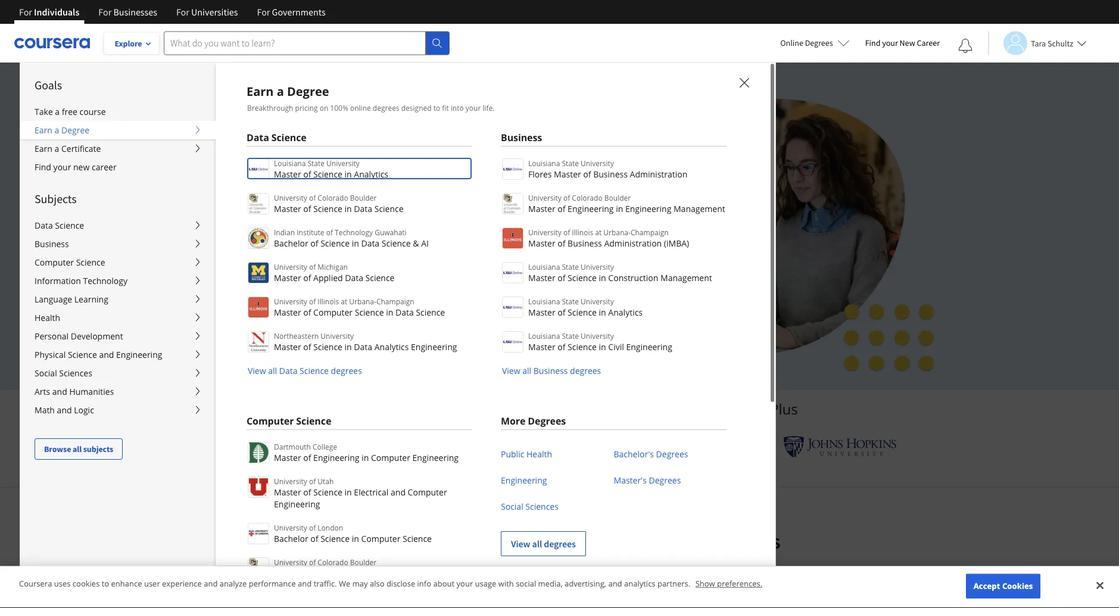 Task type: describe. For each thing, give the bounding box(es) containing it.
job-
[[297, 188, 320, 206]]

0 vertical spatial coursera
[[705, 399, 766, 419]]

all for business
[[522, 365, 531, 376]]

master inside the university of illinois at urbana-champaign master of computer science in data science
[[274, 306, 301, 318]]

bachelor's degrees link
[[614, 441, 688, 467]]

in inside indian institute of technology guwahati bachelor of science in data science & ai
[[352, 237, 359, 249]]

for universities
[[176, 6, 238, 18]]

media,
[[538, 578, 563, 589]]

included
[[512, 188, 564, 206]]

university of colorado boulder
[[274, 557, 376, 567]]

master inside the university of utah master of science in electrical and computer engineering
[[274, 486, 301, 498]]

social inside social sciences link
[[501, 501, 523, 512]]

colorado for business
[[572, 193, 602, 202]]

health inside view all degrees list
[[526, 448, 552, 459]]

logic
[[74, 404, 94, 416]]

computer inside the university of london bachelor of science in computer science
[[361, 533, 400, 544]]

coursera uses cookies to enhance user experience and analyze performance and traffic. we may also disclose info about your usage with social media, advertising, and analytics partners. show preferences.
[[19, 578, 762, 589]]

view all degrees list
[[501, 441, 727, 556]]

trial
[[301, 294, 320, 306]]

$59
[[214, 267, 228, 278]]

in inside northeastern university master of science in data analytics engineering
[[345, 341, 352, 352]]

anytime
[[293, 267, 328, 278]]

information
[[35, 275, 81, 286]]

certificate
[[358, 188, 418, 206]]

unlimited
[[374, 568, 412, 579]]

college
[[313, 442, 337, 451]]

indian institute of technology guwahati logo image
[[248, 228, 269, 249]]

earn for earn a certificate
[[35, 143, 52, 154]]

professional
[[653, 568, 702, 579]]

louisiana state university flores master of business administration
[[528, 158, 687, 180]]

to inside privacy alert dialog
[[102, 578, 109, 589]]

science inside the university of utah master of science in electrical and computer engineering
[[313, 486, 342, 498]]

engineering inside popup button
[[116, 349, 162, 360]]

top
[[488, 582, 501, 594]]

career
[[917, 38, 940, 48]]

boulder inside "link"
[[350, 557, 376, 567]]

cancel
[[264, 267, 291, 278]]

in inside the university of utah master of science in electrical and computer engineering
[[345, 486, 352, 498]]

indian
[[274, 227, 295, 237]]

subscription
[[245, 209, 321, 227]]

sciences inside view all degrees list
[[525, 501, 559, 512]]

of inside "get unlimited access to over 90% of courses, projects, specializations, and professional certificates on coursera, taught by top instructors from leading universities and companies."
[[491, 568, 498, 579]]

leading inside "get unlimited access to over 90% of courses, projects, specializations, and professional certificates on coursera, taught by top instructors from leading universities and companies."
[[569, 582, 598, 594]]

northeastern university master of science in data analytics engineering
[[274, 331, 457, 352]]

data down the breakthrough
[[247, 131, 269, 144]]

7,000+
[[336, 167, 377, 185]]

free
[[281, 294, 299, 306]]

and left "partners."
[[636, 568, 651, 579]]

dartmouth
[[274, 442, 311, 451]]

master inside northeastern university master of science in data analytics engineering
[[274, 341, 301, 352]]

with left 14-
[[268, 322, 287, 334]]

in up "unlimited"
[[395, 529, 412, 554]]

bachelor's
[[614, 448, 654, 459]]

northeastern university  logo image
[[248, 331, 269, 353]]

university of london logo image
[[248, 523, 269, 544]]

with right companies
[[673, 399, 702, 419]]

view all degrees link
[[501, 531, 586, 556]]

social sciences link
[[501, 493, 559, 519]]

university of illinois at urbana-champaign image
[[222, 437, 316, 456]]

university down louisiana state university master of science in construction management
[[581, 296, 614, 306]]

state inside louisiana state university flores master of business administration
[[562, 158, 579, 168]]

master inside louisiana state university master of science in construction management
[[528, 272, 555, 283]]

0 vertical spatial leading
[[436, 399, 484, 419]]

arts and humanities button
[[20, 382, 216, 401]]

degrees down louisiana state university master of science in civil engineering
[[570, 365, 601, 376]]

data inside indian institute of technology guwahati bachelor of science in data science & ai
[[361, 237, 379, 249]]

data science button
[[20, 216, 216, 235]]

social inside social sciences popup button
[[35, 367, 57, 379]]

disclose
[[386, 578, 415, 589]]

degree for earn a degree breakthrough pricing on 100% online degrees designed to fit into your life.
[[287, 83, 329, 99]]

bachelor's degrees
[[614, 448, 688, 459]]

taught
[[448, 582, 474, 594]]

louisiana inside louisiana state university master of science in construction management
[[528, 262, 560, 272]]

math and logic
[[35, 404, 94, 416]]

university inside the university of london bachelor of science in computer science
[[274, 523, 307, 532]]

free
[[62, 106, 77, 117]]

view all data science degrees link
[[247, 365, 362, 376]]

enhance
[[111, 578, 142, 589]]

a for earn a certificate
[[55, 143, 59, 154]]

degrees for online degrees
[[805, 38, 833, 48]]

technology inside dropdown button
[[83, 275, 127, 286]]

ai
[[421, 237, 429, 249]]

for for individuals
[[19, 6, 32, 18]]

physical
[[35, 349, 66, 360]]

state inside louisiana state university master of science in civil engineering
[[562, 331, 579, 341]]

more
[[501, 415, 525, 427]]

master inside louisiana state university master of science in civil engineering
[[528, 341, 555, 352]]

master inside the university of illinois at urbana-champaign master of business administration (imba)
[[528, 237, 555, 249]]

math
[[35, 404, 55, 416]]

course
[[80, 106, 106, 117]]

take
[[35, 106, 53, 117]]

view for business
[[502, 365, 520, 376]]

public health
[[501, 448, 552, 459]]

science inside louisiana state university master of science in civil engineering
[[568, 341, 597, 352]]

learning
[[74, 294, 108, 305]]

to inside unlimited access to 7,000+ world-class courses, hands-on projects, and job-ready certificate programs—all included in your subscription
[[320, 167, 333, 185]]

view all data science degrees
[[248, 365, 362, 376]]

university inside louisiana state university master of science in construction management
[[581, 262, 614, 272]]

science inside louisiana state university master of science in construction management
[[568, 272, 597, 283]]

and inside dropdown button
[[52, 386, 67, 397]]

engineering down college
[[313, 452, 359, 463]]

list for business
[[501, 157, 727, 377]]

7-
[[256, 294, 264, 306]]

data inside popup button
[[35, 220, 53, 231]]

university of illinois at urbana-champaign master of business administration (imba)
[[528, 227, 689, 249]]

of inside louisiana state university master of science in construction management
[[558, 272, 565, 283]]

earn a degree breakthrough pricing on 100% online degrees designed to fit into your life.
[[247, 83, 495, 113]]

social
[[516, 578, 536, 589]]

your inside explore menu element
[[53, 161, 71, 173]]

invest in your professional goals with coursera plus
[[339, 529, 781, 554]]

university of london bachelor of science in computer science
[[274, 523, 432, 544]]

and inside dropdown button
[[57, 404, 72, 416]]

earn a degree group
[[20, 62, 1119, 608]]

computer up university of illinois at urbana-champaign image
[[247, 415, 294, 427]]

to inside earn a degree breakthrough pricing on 100% online degrees designed to fit into your life.
[[433, 103, 440, 113]]

for governments
[[257, 6, 326, 18]]

science inside university of michigan master of applied data science
[[365, 272, 395, 283]]

university inside louisiana state university flores master of business administration
[[581, 158, 614, 168]]

close image
[[737, 75, 752, 91]]

list for data science
[[247, 157, 472, 377]]

computer inside popup button
[[35, 257, 74, 268]]

subjects
[[35, 191, 77, 206]]

in inside the university of london bachelor of science in computer science
[[352, 533, 359, 544]]

designed
[[401, 103, 432, 113]]

management inside university of colorado boulder master of engineering in engineering management
[[674, 203, 725, 214]]

bachelor inside the university of london bachelor of science in computer science
[[274, 533, 308, 544]]

in up louisiana state university master of science in civil engineering
[[599, 306, 606, 318]]

arts
[[35, 386, 50, 397]]

and down the professional
[[648, 582, 663, 594]]

management inside louisiana state university master of science in construction management
[[660, 272, 712, 283]]

list for computer science
[[247, 441, 472, 608]]

indian institute of technology guwahati bachelor of science in data science & ai
[[274, 227, 429, 249]]

of inside northeastern university master of science in data analytics engineering
[[303, 341, 311, 352]]

at for computer
[[341, 296, 347, 306]]

data science inside popup button
[[35, 220, 84, 231]]

in up ready
[[345, 168, 352, 180]]

bachelor inside indian institute of technology guwahati bachelor of science in data science & ai
[[274, 237, 308, 249]]

sas image
[[620, 437, 665, 456]]

traffic.
[[314, 578, 337, 589]]

earn a degree
[[35, 124, 89, 136]]

and left analytics
[[608, 578, 622, 589]]

start 7-day free trial button
[[214, 286, 339, 315]]

degrees up projects,
[[544, 538, 576, 550]]

1 vertical spatial coursera
[[662, 529, 740, 554]]

online
[[780, 38, 803, 48]]

administration inside louisiana state university flores master of business administration
[[630, 168, 687, 180]]

for for governments
[[257, 6, 270, 18]]

view inside list
[[511, 538, 530, 550]]

browse
[[44, 444, 71, 454]]

preferences.
[[717, 578, 762, 589]]

engineering inside louisiana state university master of science in civil engineering
[[626, 341, 672, 352]]

breakthrough
[[247, 103, 293, 113]]

a for earn a degree breakthrough pricing on 100% online degrees designed to fit into your life.
[[277, 83, 284, 99]]

performance
[[249, 578, 296, 589]]

/month,
[[228, 267, 262, 278]]

leading universities and companies with coursera plus
[[432, 399, 798, 419]]

construction
[[608, 272, 658, 283]]

illinois for computer
[[318, 296, 339, 306]]

degrees down northeastern university master of science in data analytics engineering
[[331, 365, 362, 376]]

courses, inside "get unlimited access to over 90% of courses, projects, specializations, and professional certificates on coursera, taught by top instructors from leading universities and companies."
[[500, 568, 533, 579]]

take a free course link
[[20, 102, 216, 121]]

of inside dartmouth college master of engineering in computer engineering
[[303, 452, 311, 463]]

university inside university of colorado boulder master of science in data science
[[274, 193, 307, 202]]

humanities
[[69, 386, 114, 397]]

engineering inside view all degrees list
[[501, 474, 547, 486]]

ready
[[320, 188, 355, 206]]

computer inside the university of utah master of science in electrical and computer engineering
[[408, 486, 447, 498]]

1 horizontal spatial louisiana state university master of science in analytics
[[528, 296, 643, 318]]

engineering inside northeastern university master of science in data analytics engineering
[[411, 341, 457, 352]]

/year with 14-day money-back guarantee
[[244, 322, 415, 334]]

computer science inside popup button
[[35, 257, 105, 268]]

university of michigan logo image
[[248, 262, 269, 283]]

with up analytics
[[619, 529, 658, 554]]

earn for earn a degree breakthrough pricing on 100% online degrees designed to fit into your life.
[[247, 83, 274, 99]]

master's degrees link
[[614, 467, 681, 493]]

champaign for in
[[376, 296, 414, 306]]

data inside the university of illinois at urbana-champaign master of computer science in data science
[[395, 306, 414, 318]]

all for degrees
[[532, 538, 542, 550]]

business up hands-
[[501, 131, 542, 144]]

computer inside the university of illinois at urbana-champaign master of computer science in data science
[[313, 306, 353, 318]]

privacy alert dialog
[[0, 566, 1119, 608]]

and left traffic.
[[298, 578, 312, 589]]

master inside university of michigan master of applied data science
[[274, 272, 301, 283]]

university inside louisiana state university master of science in civil engineering
[[581, 331, 614, 341]]

university inside university of colorado boulder master of engineering in engineering management
[[528, 193, 562, 202]]

to inside "get unlimited access to over 90% of courses, projects, specializations, and professional certificates on coursera, taught by top instructors from leading universities and companies."
[[442, 568, 450, 579]]

in inside unlimited access to 7,000+ world-class courses, hands-on projects, and job-ready certificate programs—all included in your subscription
[[567, 188, 579, 206]]

university of colorado boulder master of science in data science
[[274, 193, 404, 214]]

sciences inside popup button
[[59, 367, 92, 379]]

technology inside indian institute of technology guwahati bachelor of science in data science & ai
[[335, 227, 373, 237]]

we
[[339, 578, 350, 589]]

on inside earn a degree breakthrough pricing on 100% online degrees designed to fit into your life.
[[320, 103, 328, 113]]

engineering up the (imba)
[[625, 203, 671, 214]]

of inside "link"
[[309, 557, 316, 567]]

computer science inside earn a degree menu item
[[247, 415, 331, 427]]

champaign for (imba)
[[631, 227, 669, 237]]

engineering right duke university image
[[412, 452, 459, 463]]

programs—all
[[422, 188, 508, 206]]

university of illinois at urbana-champaign master of computer science in data science
[[274, 296, 445, 318]]

university up ready
[[326, 158, 360, 168]]

all for data
[[268, 365, 277, 376]]

university inside the university of illinois at urbana-champaign master of computer science in data science
[[274, 296, 307, 306]]

online
[[350, 103, 371, 113]]

show preferences. link
[[695, 578, 762, 589]]

engineering inside the university of utah master of science in electrical and computer engineering
[[274, 498, 320, 509]]

university of michigan image
[[550, 431, 581, 463]]

state up job-
[[308, 158, 325, 168]]

duke university image
[[354, 436, 409, 455]]

for individuals
[[19, 6, 79, 18]]

university inside "link"
[[274, 557, 307, 567]]

analytics
[[624, 578, 655, 589]]

university inside northeastern university master of science in data analytics engineering
[[321, 331, 354, 341]]

help center image
[[1088, 577, 1102, 591]]

of inside louisiana state university master of science in civil engineering
[[558, 341, 565, 352]]

find for find your new career
[[35, 161, 51, 173]]

What do you want to learn? text field
[[164, 31, 426, 55]]



Task type: locate. For each thing, give the bounding box(es) containing it.
state inside louisiana state university master of science in construction management
[[562, 262, 579, 272]]

1 vertical spatial find
[[35, 161, 51, 173]]

1 horizontal spatial university of illinois at urbana-champaign logo image
[[502, 228, 523, 249]]

university right university of london logo
[[274, 523, 307, 532]]

90%
[[471, 568, 489, 579]]

health
[[35, 312, 60, 323], [526, 448, 552, 459]]

0 horizontal spatial leading
[[436, 399, 484, 419]]

computer right electrical
[[408, 486, 447, 498]]

business up "information"
[[35, 238, 69, 250]]

0 horizontal spatial university of illinois at urbana-champaign logo image
[[248, 297, 269, 318]]

1 bachelor from the top
[[274, 237, 308, 249]]

1 university of colorado boulder logo image from the left
[[248, 193, 269, 214]]

1 horizontal spatial social
[[501, 501, 523, 512]]

university down included
[[528, 227, 562, 237]]

earn a degree button
[[20, 121, 216, 139]]

coursera image
[[14, 33, 90, 53]]

london
[[318, 523, 343, 532]]

degree for earn a degree
[[61, 124, 89, 136]]

3 for from the left
[[176, 6, 189, 18]]

0 horizontal spatial on
[[320, 103, 328, 113]]

1 horizontal spatial social sciences
[[501, 501, 559, 512]]

1 horizontal spatial at
[[595, 227, 602, 237]]

1 horizontal spatial day
[[302, 322, 317, 334]]

university inside the university of illinois at urbana-champaign master of business administration (imba)
[[528, 227, 562, 237]]

a up earn a certificate
[[55, 124, 59, 136]]

0 horizontal spatial illinois
[[318, 296, 339, 306]]

illinois down applied
[[318, 296, 339, 306]]

into
[[451, 103, 464, 113]]

list containing master of engineering in computer engineering
[[247, 441, 472, 608]]

coursera plus image
[[214, 112, 396, 130]]

0 vertical spatial courses,
[[452, 167, 503, 185]]

university of illinois at urbana-champaign logo image for master of business administration (imba)
[[502, 228, 523, 249]]

colorado for data science
[[318, 193, 348, 202]]

get unlimited access to over 90% of courses, projects, specializations, and professional certificates on coursera, taught by top instructors from leading universities and companies.
[[358, 568, 761, 594]]

computer science up information technology
[[35, 257, 105, 268]]

0 horizontal spatial find
[[35, 161, 51, 173]]

access inside "get unlimited access to over 90% of courses, projects, specializations, and professional certificates on coursera, taught by top instructors from leading universities and companies."
[[414, 568, 440, 579]]

1 horizontal spatial illinois
[[572, 227, 593, 237]]

leading up 'google' image
[[436, 399, 484, 419]]

engineering down utah
[[274, 498, 320, 509]]

and
[[270, 188, 293, 206], [99, 349, 114, 360], [52, 386, 67, 397], [568, 399, 593, 419], [57, 404, 72, 416], [391, 486, 406, 498], [636, 568, 651, 579], [204, 578, 218, 589], [298, 578, 312, 589], [608, 578, 622, 589], [648, 582, 663, 594]]

1 vertical spatial technology
[[83, 275, 127, 286]]

university of illinois at urbana-champaign logo image for master of computer science in data science
[[248, 297, 269, 318]]

data inside university of michigan master of applied data science
[[345, 272, 363, 283]]

plus
[[770, 399, 798, 419], [744, 529, 781, 554]]

your inside earn a degree breakthrough pricing on 100% online degrees designed to fit into your life.
[[466, 103, 481, 113]]

university right university of utah logo
[[274, 476, 307, 486]]

business inside louisiana state university flores master of business administration
[[593, 168, 628, 180]]

data science inside earn a degree menu item
[[247, 131, 307, 144]]

0 vertical spatial urbana-
[[603, 227, 631, 237]]

of inside louisiana state university flores master of business administration
[[583, 168, 591, 180]]

2 vertical spatial coursera
[[19, 578, 52, 589]]

health up the personal
[[35, 312, 60, 323]]

with left social
[[498, 578, 514, 589]]

degree down take a free course
[[61, 124, 89, 136]]

computer up electrical
[[371, 452, 410, 463]]

goals
[[35, 78, 62, 93]]

0 horizontal spatial health
[[35, 312, 60, 323]]

all right browse
[[73, 444, 82, 454]]

courses, up instructors
[[500, 568, 533, 579]]

0 horizontal spatial access
[[277, 167, 317, 185]]

data down northeastern
[[279, 365, 297, 376]]

science inside popup button
[[55, 220, 84, 231]]

1 horizontal spatial degree
[[287, 83, 329, 99]]

in inside the university of illinois at urbana-champaign master of computer science in data science
[[386, 306, 393, 318]]

businesses
[[113, 6, 157, 18]]

explore menu element
[[20, 63, 216, 460]]

1 horizontal spatial university of colorado boulder logo image
[[502, 193, 523, 214]]

boulder
[[350, 193, 376, 202], [604, 193, 631, 202], [350, 557, 376, 567]]

and up subscription
[[270, 188, 293, 206]]

louisiana state university master of science in analytics up louisiana state university master of science in civil engineering
[[528, 296, 643, 318]]

0 vertical spatial on
[[320, 103, 328, 113]]

2 for from the left
[[98, 6, 112, 18]]

dartmouth college master of engineering in computer engineering
[[274, 442, 459, 463]]

degrees right online
[[805, 38, 833, 48]]

university of colorado boulder logo image for data science
[[248, 193, 269, 214]]

university of utah master of science in electrical and computer engineering
[[274, 476, 447, 509]]

on up included
[[548, 167, 564, 185]]

university up 14-
[[274, 296, 307, 306]]

1 horizontal spatial find
[[865, 38, 880, 48]]

1 vertical spatial sciences
[[525, 501, 559, 512]]

1 vertical spatial universities
[[600, 582, 646, 594]]

a down earn a degree on the top left of the page
[[55, 143, 59, 154]]

day inside button
[[264, 294, 279, 306]]

and left analyze
[[204, 578, 218, 589]]

1 vertical spatial social sciences
[[501, 501, 559, 512]]

0 vertical spatial health
[[35, 312, 60, 323]]

view down northeastern university  logo
[[248, 365, 266, 376]]

university
[[326, 158, 360, 168], [581, 158, 614, 168], [274, 193, 307, 202], [528, 193, 562, 202], [528, 227, 562, 237], [274, 262, 307, 272], [581, 262, 614, 272], [274, 296, 307, 306], [581, 296, 614, 306], [321, 331, 354, 341], [581, 331, 614, 341], [274, 476, 307, 486], [274, 523, 307, 532], [274, 557, 307, 567]]

to up ready
[[320, 167, 333, 185]]

your inside unlimited access to 7,000+ world-class courses, hands-on projects, and job-ready certificate programs—all included in your subscription
[[214, 209, 242, 227]]

for for businesses
[[98, 6, 112, 18]]

language
[[35, 294, 72, 305]]

a left the free
[[55, 106, 60, 117]]

analytics up certificate
[[354, 168, 388, 180]]

view all degrees
[[511, 538, 576, 550]]

and inside unlimited access to 7,000+ world-class courses, hands-on projects, and job-ready certificate programs—all included in your subscription
[[270, 188, 293, 206]]

boulder inside university of colorado boulder master of science in data science
[[350, 193, 376, 202]]

universities
[[191, 6, 238, 18]]

list containing master of science in analytics
[[247, 157, 472, 377]]

1 horizontal spatial on
[[548, 167, 564, 185]]

0 horizontal spatial computer science
[[35, 257, 105, 268]]

individuals
[[34, 6, 79, 18]]

colorado inside "link"
[[318, 557, 348, 567]]

in up indian institute of technology guwahati bachelor of science in data science & ai
[[345, 203, 352, 214]]

louisiana inside louisiana state university master of science in civil engineering
[[528, 331, 560, 341]]

a inside popup button
[[55, 143, 59, 154]]

earn a degree menu item
[[216, 62, 1119, 608]]

physical science and engineering button
[[20, 345, 216, 364]]

1 horizontal spatial health
[[526, 448, 552, 459]]

on inside "get unlimited access to over 90% of courses, projects, specializations, and professional certificates on coursera, taught by top instructors from leading universities and companies."
[[751, 568, 761, 579]]

university right university of michigan logo
[[274, 262, 307, 272]]

data
[[247, 131, 269, 144], [354, 203, 372, 214], [35, 220, 53, 231], [361, 237, 379, 249], [345, 272, 363, 283], [395, 306, 414, 318], [354, 341, 372, 352], [279, 365, 297, 376]]

companies.
[[665, 582, 711, 594]]

and right arts
[[52, 386, 67, 397]]

1 horizontal spatial technology
[[335, 227, 373, 237]]

social up arts
[[35, 367, 57, 379]]

None search field
[[164, 31, 450, 55]]

1 vertical spatial bachelor
[[274, 533, 308, 544]]

guwahati
[[375, 227, 407, 237]]

view
[[248, 365, 266, 376], [502, 365, 520, 376], [511, 538, 530, 550]]

data science
[[247, 131, 307, 144], [35, 220, 84, 231]]

1 vertical spatial louisiana state university master of science in analytics
[[528, 296, 643, 318]]

data inside northeastern university master of science in data analytics engineering
[[354, 341, 372, 352]]

1 vertical spatial illinois
[[318, 296, 339, 306]]

1 vertical spatial day
[[302, 322, 317, 334]]

0 vertical spatial earn
[[247, 83, 274, 99]]

instructors
[[503, 582, 546, 594]]

0 vertical spatial access
[[277, 167, 317, 185]]

all for subjects
[[73, 444, 82, 454]]

university of colorado boulder logo image
[[248, 193, 269, 214], [502, 193, 523, 214]]

view for data science
[[248, 365, 266, 376]]

university down the university of illinois at urbana-champaign master of computer science in data science
[[321, 331, 354, 341]]

in inside university of colorado boulder master of science in data science
[[345, 203, 352, 214]]

at inside the university of illinois at urbana-champaign master of business administration (imba)
[[595, 227, 602, 237]]

1 vertical spatial university of illinois at urbana-champaign logo image
[[248, 297, 269, 318]]

class
[[419, 167, 449, 185]]

university of illinois at urbana-champaign logo image up /year
[[248, 297, 269, 318]]

explore button
[[104, 33, 159, 54]]

0 vertical spatial computer science
[[35, 257, 105, 268]]

0 horizontal spatial social
[[35, 367, 57, 379]]

urbana- for science
[[349, 296, 376, 306]]

university of illinois at urbana-champaign logo image
[[502, 228, 523, 249], [248, 297, 269, 318]]

university of illinois at urbana-champaign logo image down included
[[502, 228, 523, 249]]

0 vertical spatial find
[[865, 38, 880, 48]]

urbana- down university of colorado boulder master of engineering in engineering management
[[603, 227, 631, 237]]

2 vertical spatial earn
[[35, 143, 52, 154]]

1 horizontal spatial access
[[414, 568, 440, 579]]

business up louisiana state university master of science in construction management
[[568, 237, 602, 249]]

illinois for business
[[572, 227, 593, 237]]

language learning
[[35, 294, 108, 305]]

tara
[[1031, 38, 1046, 49]]

by
[[476, 582, 486, 594]]

information technology
[[35, 275, 127, 286]]

management down the (imba)
[[660, 272, 712, 283]]

0 vertical spatial plus
[[770, 399, 798, 419]]

0 horizontal spatial champaign
[[376, 296, 414, 306]]

engineering
[[568, 203, 614, 214], [625, 203, 671, 214], [411, 341, 457, 352], [626, 341, 672, 352], [116, 349, 162, 360], [313, 452, 359, 463], [412, 452, 459, 463], [501, 474, 547, 486], [274, 498, 320, 509]]

governments
[[272, 6, 326, 18]]

health right public
[[526, 448, 552, 459]]

management up the (imba)
[[674, 203, 725, 214]]

to left fit
[[433, 103, 440, 113]]

degree inside 'popup button'
[[61, 124, 89, 136]]

1 horizontal spatial urbana-
[[603, 227, 631, 237]]

and inside the university of utah master of science in electrical and computer engineering
[[391, 486, 406, 498]]

1 vertical spatial champaign
[[376, 296, 414, 306]]

0 horizontal spatial universities
[[488, 399, 564, 419]]

bachelor down indian
[[274, 237, 308, 249]]

in up "university of colorado boulder" "link"
[[352, 533, 359, 544]]

engineering down the public health link
[[501, 474, 547, 486]]

cookies
[[73, 578, 100, 589]]

over
[[452, 568, 469, 579]]

degrees for master's degrees
[[649, 474, 681, 486]]

michigan
[[318, 262, 348, 272]]

for left individuals
[[19, 6, 32, 18]]

at inside the university of illinois at urbana-champaign master of computer science in data science
[[341, 296, 347, 306]]

university inside university of michigan master of applied data science
[[274, 262, 307, 272]]

arts and humanities
[[35, 386, 114, 397]]

1 vertical spatial at
[[341, 296, 347, 306]]

degrees for bachelor's degrees
[[656, 448, 688, 459]]

1 horizontal spatial leading
[[569, 582, 598, 594]]

1 vertical spatial computer science
[[247, 415, 331, 427]]

a
[[277, 83, 284, 99], [55, 106, 60, 117], [55, 124, 59, 136], [55, 143, 59, 154]]

0 horizontal spatial social sciences
[[35, 367, 92, 379]]

courses, inside unlimited access to 7,000+ world-class courses, hands-on projects, and job-ready certificate programs—all included in your subscription
[[452, 167, 503, 185]]

get
[[358, 568, 372, 579]]

invest
[[339, 529, 391, 554]]

business
[[501, 131, 542, 144], [593, 168, 628, 180], [568, 237, 602, 249], [35, 238, 69, 250], [533, 365, 568, 376]]

master inside university of colorado boulder master of science in data science
[[274, 203, 301, 214]]

experience
[[162, 578, 202, 589]]

0 horizontal spatial university of colorado boulder logo image
[[248, 193, 269, 214]]

master inside university of colorado boulder master of engineering in engineering management
[[528, 203, 555, 214]]

0 vertical spatial bachelor
[[274, 237, 308, 249]]

0 vertical spatial day
[[264, 294, 279, 306]]

2 bachelor from the top
[[274, 533, 308, 544]]

0 vertical spatial administration
[[630, 168, 687, 180]]

boulder up get
[[350, 557, 376, 567]]

science
[[271, 131, 307, 144], [313, 168, 342, 180], [313, 203, 342, 214], [374, 203, 404, 214], [55, 220, 84, 231], [320, 237, 350, 249], [382, 237, 411, 249], [76, 257, 105, 268], [365, 272, 395, 283], [568, 272, 597, 283], [355, 306, 384, 318], [416, 306, 445, 318], [568, 306, 597, 318], [313, 341, 342, 352], [568, 341, 597, 352], [68, 349, 97, 360], [300, 365, 329, 376], [296, 415, 331, 427], [313, 486, 342, 498], [320, 533, 350, 544], [403, 533, 432, 544]]

0 horizontal spatial data science
[[35, 220, 84, 231]]

and up university of michigan 'image'
[[568, 399, 593, 419]]

1 vertical spatial leading
[[569, 582, 598, 594]]

user
[[144, 578, 160, 589]]

degrees for more degrees
[[528, 415, 566, 427]]

at up money-
[[341, 296, 347, 306]]

usage
[[475, 578, 496, 589]]

university of colorado boulder logo image down hands-
[[502, 193, 523, 214]]

0 vertical spatial illinois
[[572, 227, 593, 237]]

1 vertical spatial social
[[501, 501, 523, 512]]

in inside dartmouth college master of engineering in computer engineering
[[362, 452, 369, 463]]

northeastern
[[274, 331, 319, 341]]

administration
[[630, 168, 687, 180], [604, 237, 662, 249]]

social sciences inside popup button
[[35, 367, 92, 379]]

0 vertical spatial management
[[674, 203, 725, 214]]

access up job-
[[277, 167, 317, 185]]

1 horizontal spatial data science
[[247, 131, 307, 144]]

take a free course
[[35, 106, 106, 117]]

of
[[303, 168, 311, 180], [583, 168, 591, 180], [309, 193, 316, 202], [563, 193, 570, 202], [303, 203, 311, 214], [558, 203, 565, 214], [326, 227, 333, 237], [563, 227, 570, 237], [310, 237, 318, 249], [558, 237, 565, 249], [309, 262, 316, 272], [303, 272, 311, 283], [558, 272, 565, 283], [309, 296, 316, 306], [303, 306, 311, 318], [558, 306, 565, 318], [303, 341, 311, 352], [558, 341, 565, 352], [303, 452, 311, 463], [309, 476, 316, 486], [303, 486, 311, 498], [309, 523, 316, 532], [310, 533, 318, 544], [309, 557, 316, 567], [491, 568, 498, 579]]

0 vertical spatial at
[[595, 227, 602, 237]]

a up the breakthrough
[[277, 83, 284, 99]]

1 vertical spatial degree
[[61, 124, 89, 136]]

find
[[865, 38, 880, 48], [35, 161, 51, 173]]

1 vertical spatial on
[[548, 167, 564, 185]]

leading down specializations,
[[569, 582, 598, 594]]

0 vertical spatial social
[[35, 367, 57, 379]]

in inside louisiana state university master of science in construction management
[[599, 272, 606, 283]]

banner navigation
[[10, 0, 335, 24]]

1 vertical spatial earn
[[35, 124, 52, 136]]

management
[[674, 203, 725, 214], [660, 272, 712, 283]]

1 horizontal spatial champaign
[[631, 227, 669, 237]]

state
[[308, 158, 325, 168], [562, 158, 579, 168], [562, 262, 579, 272], [562, 296, 579, 306], [562, 331, 579, 341]]

language learning button
[[20, 290, 216, 308]]

access inside unlimited access to 7,000+ world-class courses, hands-on projects, and job-ready certificate programs—all included in your subscription
[[277, 167, 317, 185]]

all up projects,
[[532, 538, 542, 550]]

find down earn a certificate
[[35, 161, 51, 173]]

business inside popup button
[[35, 238, 69, 250]]

data down 'subjects'
[[35, 220, 53, 231]]

administration up university of colorado boulder master of engineering in engineering management
[[630, 168, 687, 180]]

analytics inside northeastern university master of science in data analytics engineering
[[374, 341, 409, 352]]

earn down take
[[35, 124, 52, 136]]

boulder for data science
[[350, 193, 376, 202]]

0 vertical spatial analytics
[[354, 168, 388, 180]]

university up 'civil'
[[581, 331, 614, 341]]

in inside university of colorado boulder master of engineering in engineering management
[[616, 203, 623, 214]]

louisiana state university master of science in analytics up ready
[[274, 158, 388, 180]]

on inside unlimited access to 7,000+ world-class courses, hands-on projects, and job-ready certificate programs—all included in your subscription
[[548, 167, 564, 185]]

in
[[345, 168, 352, 180], [567, 188, 579, 206], [345, 203, 352, 214], [616, 203, 623, 214], [352, 237, 359, 249], [599, 272, 606, 283], [386, 306, 393, 318], [599, 306, 606, 318], [345, 341, 352, 352], [599, 341, 606, 352], [362, 452, 369, 463], [345, 486, 352, 498], [395, 529, 412, 554], [352, 533, 359, 544]]

coursera inside privacy alert dialog
[[19, 578, 52, 589]]

university of colorado boulder logo image for business
[[502, 193, 523, 214]]

0 vertical spatial universities
[[488, 399, 564, 419]]

in left electrical
[[345, 486, 352, 498]]

social sciences up arts and humanities
[[35, 367, 92, 379]]

data inside university of colorado boulder master of science in data science
[[354, 203, 372, 214]]

dartmouth college logo image
[[248, 442, 269, 463]]

computer up "university of colorado boulder" "link"
[[361, 533, 400, 544]]

1 vertical spatial analytics
[[608, 306, 643, 318]]

institute
[[297, 227, 324, 237]]

a for take a free course
[[55, 106, 60, 117]]

analytics down guarantee
[[374, 341, 409, 352]]

public health link
[[501, 441, 552, 467]]

engineering link
[[501, 467, 547, 493]]

boulder for business
[[604, 193, 631, 202]]

sciences up arts and humanities
[[59, 367, 92, 379]]

earn inside 'popup button'
[[35, 124, 52, 136]]

urbana- inside the university of illinois at urbana-champaign master of business administration (imba)
[[603, 227, 631, 237]]

show notifications image
[[958, 39, 973, 53]]

new
[[900, 38, 915, 48]]

master inside dartmouth college master of engineering in computer engineering
[[274, 452, 301, 463]]

earn for earn a degree
[[35, 124, 52, 136]]

a for earn a degree
[[55, 124, 59, 136]]

in inside louisiana state university master of science in civil engineering
[[599, 341, 606, 352]]

computer science up dartmouth
[[247, 415, 331, 427]]

computer up "information"
[[35, 257, 74, 268]]

0 vertical spatial technology
[[335, 227, 373, 237]]

1 horizontal spatial computer science
[[247, 415, 331, 427]]

degrees up master's degrees link
[[656, 448, 688, 459]]

degree inside earn a degree breakthrough pricing on 100% online degrees designed to fit into your life.
[[287, 83, 329, 99]]

business up more degrees
[[533, 365, 568, 376]]

0 horizontal spatial technology
[[83, 275, 127, 286]]

illinois down university of colorado boulder master of engineering in engineering management
[[572, 227, 593, 237]]

0 vertical spatial social sciences
[[35, 367, 92, 379]]

0 vertical spatial louisiana state university master of science in analytics
[[274, 158, 388, 180]]

university of utah logo image
[[248, 476, 269, 498]]

state down the university of illinois at urbana-champaign master of business administration (imba)
[[562, 262, 579, 272]]

view up the more
[[502, 365, 520, 376]]

0 vertical spatial sciences
[[59, 367, 92, 379]]

find your new career link
[[859, 36, 946, 51]]

0 horizontal spatial urbana-
[[349, 296, 376, 306]]

for left 'governments' at the top of the page
[[257, 6, 270, 18]]

uses
[[54, 578, 71, 589]]

14-
[[289, 322, 302, 334]]

list containing flores master of business administration
[[501, 157, 727, 377]]

0 horizontal spatial degree
[[61, 124, 89, 136]]

professional
[[459, 529, 566, 554]]

accept
[[974, 581, 1000, 591]]

specializations,
[[572, 568, 634, 579]]

0 vertical spatial champaign
[[631, 227, 669, 237]]

for businesses
[[98, 6, 157, 18]]

1 for from the left
[[19, 6, 32, 18]]

/year
[[244, 322, 266, 334]]

champaign up guarantee
[[376, 296, 414, 306]]

social sciences button
[[20, 364, 216, 382]]

0 horizontal spatial louisiana state university master of science in analytics
[[274, 158, 388, 180]]

1 vertical spatial courses,
[[500, 568, 533, 579]]

in up the university of illinois at urbana-champaign master of business administration (imba)
[[616, 203, 623, 214]]

list
[[247, 157, 472, 377], [501, 157, 727, 377], [247, 441, 472, 608]]

projects,
[[535, 568, 570, 579]]

1 vertical spatial access
[[414, 568, 440, 579]]

data down back
[[354, 341, 372, 352]]

tara schultz
[[1031, 38, 1073, 49]]

personal development button
[[20, 327, 216, 345]]

johns hopkins university image
[[783, 436, 897, 458]]

on left 100%
[[320, 103, 328, 113]]

master inside louisiana state university flores master of business administration
[[554, 168, 581, 180]]

courses, up the 'programs—all'
[[452, 167, 503, 185]]

1 vertical spatial health
[[526, 448, 552, 459]]

boulder inside university of colorado boulder master of engineering in engineering management
[[604, 193, 631, 202]]

1 vertical spatial management
[[660, 272, 712, 283]]

business inside the university of illinois at urbana-champaign master of business administration (imba)
[[568, 237, 602, 249]]

courses,
[[452, 167, 503, 185], [500, 568, 533, 579]]

technology up language learning dropdown button
[[83, 275, 127, 286]]

engineering up the university of illinois at urbana-champaign master of business administration (imba)
[[568, 203, 614, 214]]

master's
[[614, 474, 647, 486]]

2 vertical spatial on
[[751, 568, 761, 579]]

flores
[[528, 168, 552, 180]]

find for find your new career
[[865, 38, 880, 48]]

1 horizontal spatial universities
[[600, 582, 646, 594]]

in right included
[[567, 188, 579, 206]]

engineering right 'civil'
[[626, 341, 672, 352]]

degrees inside earn a degree breakthrough pricing on 100% online degrees designed to fit into your life.
[[373, 103, 399, 113]]

coursera
[[705, 399, 766, 419], [662, 529, 740, 554], [19, 578, 52, 589]]

your
[[882, 38, 898, 48], [466, 103, 481, 113], [53, 161, 71, 173], [214, 209, 242, 227], [416, 529, 455, 554], [456, 578, 473, 589]]

universities inside "get unlimited access to over 90% of courses, projects, specializations, and professional certificates on coursera, taught by top instructors from leading universities and companies."
[[600, 582, 646, 594]]

world-
[[380, 167, 419, 185]]

google image
[[448, 436, 512, 458]]

0 horizontal spatial day
[[264, 294, 279, 306]]

access
[[277, 167, 317, 185], [414, 568, 440, 579]]

earn
[[247, 83, 274, 99], [35, 124, 52, 136], [35, 143, 52, 154]]

degrees inside "popup button"
[[805, 38, 833, 48]]

4 for from the left
[[257, 6, 270, 18]]

2 horizontal spatial on
[[751, 568, 761, 579]]

find your new career
[[35, 161, 116, 173]]

2 university of colorado boulder logo image from the left
[[502, 193, 523, 214]]

at for business
[[595, 227, 602, 237]]

university up university of colorado boulder master of engineering in engineering management
[[581, 158, 614, 168]]

social down engineering link
[[501, 501, 523, 512]]

urbana- for administration
[[603, 227, 631, 237]]

find your new career
[[865, 38, 940, 48]]

in up electrical
[[362, 452, 369, 463]]

1 vertical spatial administration
[[604, 237, 662, 249]]

earn inside earn a degree breakthrough pricing on 100% online degrees designed to fit into your life.
[[247, 83, 274, 99]]

for for universities
[[176, 6, 189, 18]]

social sciences inside view all degrees list
[[501, 501, 559, 512]]

0 vertical spatial degree
[[287, 83, 329, 99]]

for left universities
[[176, 6, 189, 18]]

from
[[548, 582, 567, 594]]

louisiana state university logo image
[[248, 158, 269, 180], [502, 158, 523, 180], [502, 262, 523, 283], [502, 297, 523, 318], [502, 331, 523, 353]]

state up louisiana state university master of science in civil engineering
[[562, 296, 579, 306]]

computer inside dartmouth college master of engineering in computer engineering
[[371, 452, 410, 463]]

0 vertical spatial university of illinois at urbana-champaign logo image
[[502, 228, 523, 249]]

math and logic button
[[20, 401, 216, 419]]

info
[[417, 578, 431, 589]]

to left over
[[442, 568, 450, 579]]

data down michigan in the top left of the page
[[345, 272, 363, 283]]

science inside northeastern university master of science in data analytics engineering
[[313, 341, 342, 352]]

1 vertical spatial plus
[[744, 529, 781, 554]]

administration up louisiana state university master of science in construction management
[[604, 237, 662, 249]]

2 vertical spatial analytics
[[374, 341, 409, 352]]

1 vertical spatial data science
[[35, 220, 84, 231]]

your inside privacy alert dialog
[[456, 578, 473, 589]]

1 vertical spatial urbana-
[[349, 296, 376, 306]]

administration inside the university of illinois at urbana-champaign master of business administration (imba)
[[604, 237, 662, 249]]

information technology button
[[20, 272, 216, 290]]

find inside find your new career link
[[865, 38, 880, 48]]

with inside privacy alert dialog
[[498, 578, 514, 589]]

state right hands-
[[562, 158, 579, 168]]

1 horizontal spatial sciences
[[525, 501, 559, 512]]

and left logic
[[57, 404, 72, 416]]

0 horizontal spatial sciences
[[59, 367, 92, 379]]



Task type: vqa. For each thing, say whether or not it's contained in the screenshot.


